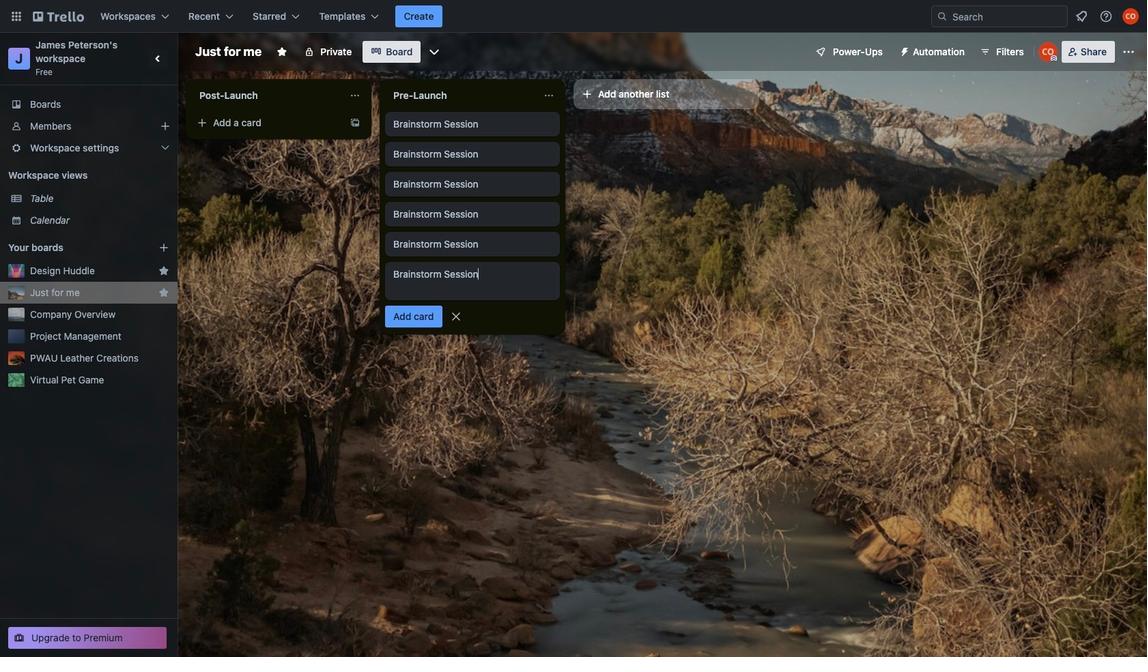 Task type: describe. For each thing, give the bounding box(es) containing it.
your boards with 6 items element
[[8, 240, 138, 256]]

customize views image
[[428, 45, 442, 59]]

0 notifications image
[[1074, 8, 1090, 25]]

show menu image
[[1122, 45, 1136, 59]]

create from template… image
[[350, 118, 361, 128]]

primary element
[[0, 0, 1148, 33]]



Task type: vqa. For each thing, say whether or not it's contained in the screenshot.
0 Notifications image
yes



Task type: locate. For each thing, give the bounding box(es) containing it.
1 starred icon image from the top
[[158, 266, 169, 277]]

1 vertical spatial christina overa (christinaovera) image
[[1039, 42, 1058, 61]]

christina overa (christinaovera) image
[[1123, 8, 1140, 25], [1039, 42, 1058, 61]]

None text field
[[385, 85, 538, 107]]

back to home image
[[33, 5, 84, 27]]

christina overa (christinaovera) image inside primary element
[[1123, 8, 1140, 25]]

Board name text field
[[189, 41, 269, 63]]

sm image
[[894, 41, 913, 60]]

add board image
[[158, 243, 169, 253]]

open information menu image
[[1100, 10, 1114, 23]]

0 vertical spatial starred icon image
[[158, 266, 169, 277]]

cancel image
[[449, 310, 463, 324]]

christina overa (christinaovera) image down search field
[[1039, 42, 1058, 61]]

1 horizontal spatial christina overa (christinaovera) image
[[1123, 8, 1140, 25]]

workspace navigation collapse icon image
[[149, 49, 168, 68]]

search image
[[937, 11, 948, 22]]

christina overa (christinaovera) image right open information menu icon
[[1123, 8, 1140, 25]]

1 vertical spatial starred icon image
[[158, 288, 169, 299]]

starred icon image
[[158, 266, 169, 277], [158, 288, 169, 299]]

0 vertical spatial christina overa (christinaovera) image
[[1123, 8, 1140, 25]]

this member is an admin of this board. image
[[1051, 55, 1057, 61]]

None text field
[[191, 85, 344, 107]]

star or unstar board image
[[277, 46, 288, 57]]

Enter a title for this card… text field
[[385, 262, 560, 301]]

Search field
[[948, 7, 1068, 26]]

2 starred icon image from the top
[[158, 288, 169, 299]]

0 horizontal spatial christina overa (christinaovera) image
[[1039, 42, 1058, 61]]



